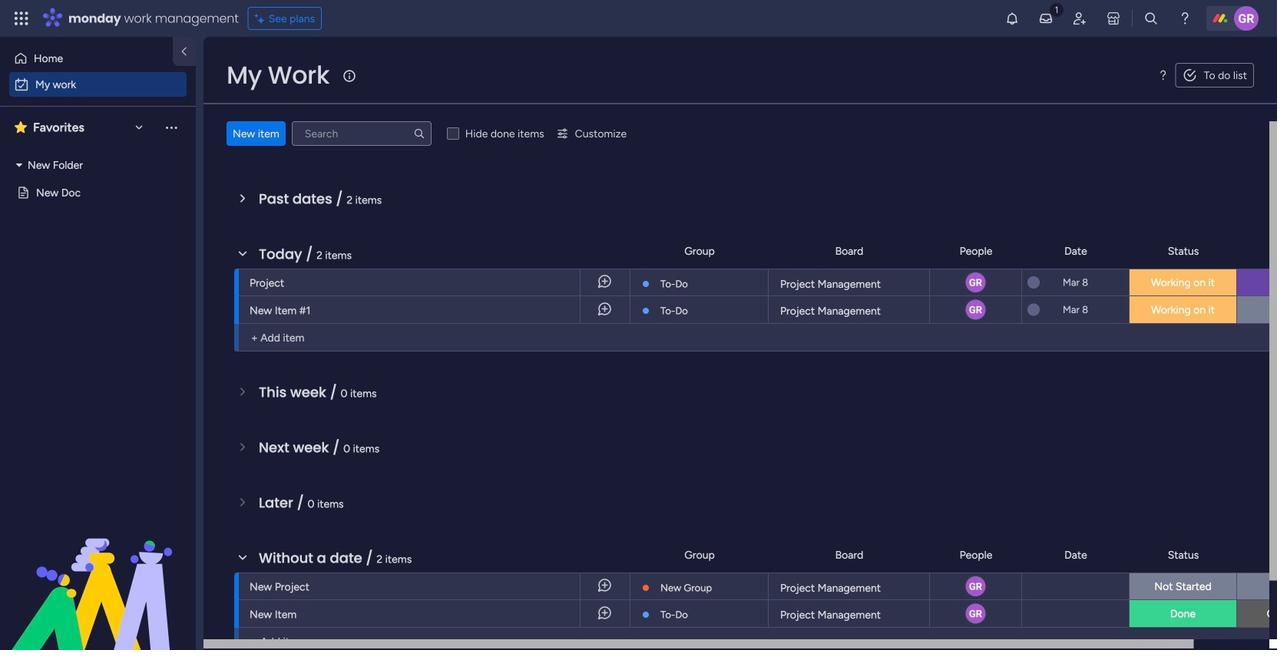 Task type: vqa. For each thing, say whether or not it's contained in the screenshot.
Filter Dashboard By Text search field
yes



Task type: locate. For each thing, give the bounding box(es) containing it.
search image
[[413, 128, 426, 140]]

list box
[[0, 148, 196, 299]]

0 vertical spatial option
[[9, 46, 164, 71]]

lottie animation image
[[0, 496, 196, 651]]

public board image
[[16, 186, 31, 200]]

1 image
[[1050, 1, 1064, 18]]

invite members image
[[1073, 11, 1088, 26]]

1 option from the top
[[9, 46, 164, 71]]

1 vertical spatial option
[[9, 72, 187, 97]]

notifications image
[[1005, 11, 1020, 26]]

None search field
[[292, 121, 432, 146]]

greg robinson image
[[1235, 6, 1259, 31]]

option
[[9, 46, 164, 71], [9, 72, 187, 97]]



Task type: describe. For each thing, give the bounding box(es) containing it.
v2 star 2 image
[[15, 118, 27, 137]]

lottie animation element
[[0, 496, 196, 651]]

select product image
[[14, 11, 29, 26]]

menu image
[[1158, 69, 1170, 81]]

see plans image
[[255, 10, 269, 27]]

monday marketplace image
[[1107, 11, 1122, 26]]

greg robinson image
[[965, 603, 988, 626]]

caret down image
[[16, 160, 22, 171]]

help image
[[1178, 11, 1193, 26]]

2 option from the top
[[9, 72, 187, 97]]

search everything image
[[1144, 11, 1160, 26]]

Filter dashboard by text search field
[[292, 121, 432, 146]]

update feed image
[[1039, 11, 1054, 26]]

favorites options image
[[164, 120, 179, 135]]



